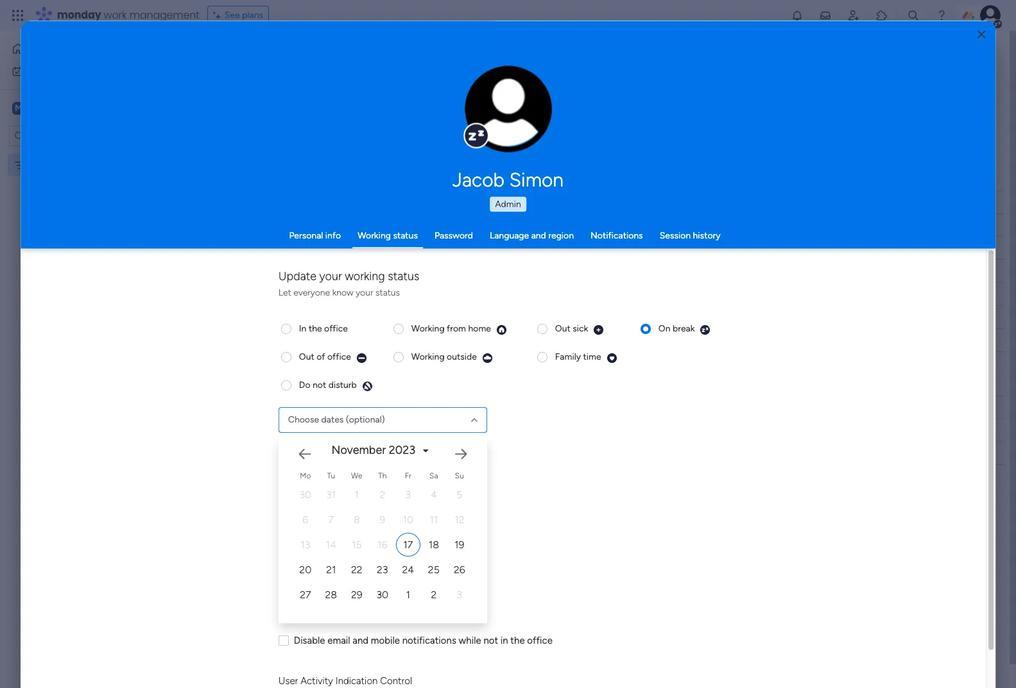 Task type: vqa. For each thing, say whether or not it's contained in the screenshot.
preview image to the bottom
yes



Task type: locate. For each thing, give the bounding box(es) containing it.
0 vertical spatial owner field
[[464, 196, 497, 210]]

sort
[[489, 129, 506, 140]]

do not disturb
[[299, 380, 357, 391]]

profile
[[512, 116, 536, 126]]

work for monday
[[104, 8, 127, 22]]

of right track
[[489, 71, 497, 82]]

option
[[0, 153, 164, 156]]

out of office
[[299, 352, 351, 362]]

everyone
[[294, 287, 330, 298]]

0 vertical spatial 1
[[274, 243, 278, 254]]

0 vertical spatial 2
[[274, 266, 279, 277]]

23
[[377, 564, 388, 576]]

preview image for working outside
[[482, 353, 493, 364]]

keep
[[444, 71, 464, 82]]

1 horizontal spatial the
[[511, 635, 525, 647]]

0 horizontal spatial 1
[[274, 243, 278, 254]]

see plans button
[[207, 6, 269, 25]]

and inside "button"
[[427, 71, 442, 82]]

project 2
[[243, 266, 279, 277]]

2 vertical spatial your
[[356, 287, 373, 298]]

working right info at the top left of page
[[358, 230, 391, 241]]

my inside button
[[28, 65, 41, 76]]

sort button
[[468, 124, 513, 144]]

and up working on it
[[531, 230, 546, 241]]

0 vertical spatial status
[[393, 230, 418, 241]]

2 up let
[[274, 266, 279, 277]]

working left outside
[[412, 352, 445, 362]]

in
[[501, 635, 508, 647]]

let
[[279, 287, 291, 298]]

jacob simon
[[453, 168, 564, 191]]

2 down 25 button
[[431, 589, 437, 601]]

25 button
[[422, 558, 446, 582]]

status left password link
[[393, 230, 418, 241]]

24
[[402, 564, 414, 576]]

email
[[328, 635, 350, 647]]

and right email
[[353, 635, 369, 647]]

project 3
[[243, 290, 279, 300]]

0 horizontal spatial work
[[43, 65, 62, 76]]

while
[[459, 635, 481, 647]]

family time
[[555, 352, 601, 362]]

Owner field
[[464, 196, 497, 210], [464, 401, 497, 415]]

1 inside button
[[406, 589, 410, 601]]

language and region link
[[490, 230, 574, 241]]

office right in at the bottom of the page
[[527, 635, 553, 647]]

november
[[332, 443, 386, 457]]

19
[[455, 539, 465, 551]]

new
[[243, 220, 261, 231]]

preview image right the time
[[607, 353, 618, 364]]

preview image right home at the top
[[496, 325, 507, 335]]

not left in at the bottom of the page
[[484, 635, 498, 647]]

work inside button
[[43, 65, 62, 76]]

2 button
[[422, 583, 446, 607]]

personal
[[289, 230, 323, 241]]

out left sick
[[555, 323, 571, 334]]

1 horizontal spatial your
[[356, 287, 373, 298]]

preview image right disturb at the left bottom
[[362, 381, 373, 392]]

not
[[313, 380, 326, 391], [484, 635, 498, 647]]

owner down jacob
[[467, 197, 494, 208]]

project right the new
[[264, 220, 293, 231]]

home button
[[8, 39, 138, 59]]

choose dates (optional)
[[288, 414, 385, 425]]

the
[[309, 323, 322, 334], [511, 635, 525, 647]]

28 button
[[319, 583, 343, 607]]

office up disturb at the left bottom
[[328, 352, 351, 362]]

project.
[[278, 71, 309, 82]]

1 vertical spatial my
[[30, 160, 43, 170]]

0 vertical spatial and
[[427, 71, 442, 82]]

project up project 2
[[243, 243, 272, 254]]

new project
[[243, 220, 293, 231]]

1 down the new project
[[274, 243, 278, 254]]

dates
[[322, 414, 344, 425]]

1 vertical spatial 2
[[431, 589, 437, 601]]

2 vertical spatial and
[[353, 635, 369, 647]]

0 vertical spatial work
[[104, 8, 127, 22]]

1 horizontal spatial 1
[[406, 589, 410, 601]]

my inside list box
[[30, 160, 43, 170]]

1
[[274, 243, 278, 254], [406, 589, 410, 601]]

2 owner field from the top
[[464, 401, 497, 415]]

my for my board
[[30, 160, 43, 170]]

22
[[351, 564, 363, 576]]

0 vertical spatial my
[[28, 65, 41, 76]]

1 horizontal spatial out
[[555, 323, 571, 334]]

25
[[428, 564, 440, 576]]

language and region
[[490, 230, 574, 241]]

0 vertical spatial your
[[526, 71, 544, 82]]

owner down outside
[[467, 402, 494, 413]]

0 horizontal spatial and
[[353, 635, 369, 647]]

my for my work
[[28, 65, 41, 76]]

17 right nov
[[650, 244, 658, 253]]

admin
[[495, 198, 521, 209]]

work down home
[[43, 65, 62, 76]]

track
[[466, 71, 486, 82]]

working for working outside
[[412, 352, 445, 362]]

my left board
[[30, 160, 43, 170]]

project down project 1
[[243, 266, 272, 277]]

1 vertical spatial not
[[484, 635, 498, 647]]

personal info
[[289, 230, 341, 241]]

1 horizontal spatial 2
[[431, 589, 437, 601]]

info
[[325, 230, 341, 241]]

preview image right outside
[[482, 353, 493, 364]]

and left keep
[[427, 71, 442, 82]]

preview image right the break
[[700, 325, 711, 335]]

owner field down jacob
[[464, 196, 497, 210]]

your down working
[[356, 287, 373, 298]]

out up do
[[299, 352, 315, 362]]

your
[[526, 71, 544, 82], [320, 269, 342, 283], [356, 287, 373, 298]]

not right do
[[313, 380, 326, 391]]

working
[[358, 230, 391, 241], [528, 243, 562, 254], [412, 323, 445, 334], [412, 352, 445, 362]]

your inside "button"
[[526, 71, 544, 82]]

and
[[427, 71, 442, 82], [531, 230, 546, 241], [353, 635, 369, 647]]

20
[[300, 564, 312, 576]]

language
[[490, 230, 529, 241]]

0 vertical spatial office
[[324, 323, 348, 334]]

working from home
[[412, 323, 491, 334]]

0 vertical spatial owner
[[467, 197, 494, 208]]

working down language and region link
[[528, 243, 562, 254]]

jacob simon button
[[332, 168, 685, 191]]

the right in at the bottom of the page
[[511, 635, 525, 647]]

18
[[429, 539, 439, 551]]

status right working
[[388, 269, 420, 283]]

add
[[220, 493, 236, 504]]

17
[[650, 244, 658, 253], [404, 539, 413, 551]]

17 inside button
[[404, 539, 413, 551]]

plans
[[242, 10, 263, 21]]

0 horizontal spatial not
[[313, 380, 326, 391]]

1 vertical spatial office
[[328, 352, 351, 362]]

1 vertical spatial work
[[43, 65, 62, 76]]

working left from
[[412, 323, 445, 334]]

owner
[[467, 197, 494, 208], [467, 402, 494, 413]]

2 horizontal spatial your
[[526, 71, 544, 82]]

0 horizontal spatial out
[[299, 352, 315, 362]]

status down working
[[376, 287, 400, 298]]

2
[[274, 266, 279, 277], [431, 589, 437, 601]]

fr
[[405, 472, 412, 481]]

1 vertical spatial your
[[320, 269, 342, 283]]

Completed field
[[218, 375, 290, 392]]

1 vertical spatial owner
[[467, 402, 494, 413]]

office up 'out of office'
[[324, 323, 348, 334]]

manage any type of project. assign owners, set timelines and keep track of where your project stands. button
[[195, 69, 626, 85]]

1 vertical spatial out
[[299, 352, 315, 362]]

preview image up disturb at the left bottom
[[356, 353, 367, 364]]

any
[[231, 71, 245, 82]]

1 vertical spatial and
[[531, 230, 546, 241]]

out sick
[[555, 323, 588, 334]]

group
[[257, 493, 281, 504]]

owner field down outside
[[464, 401, 497, 415]]

my down home
[[28, 65, 41, 76]]

0 horizontal spatial your
[[320, 269, 342, 283]]

inbox image
[[819, 9, 832, 22]]

sa
[[430, 472, 438, 481]]

change profile picture
[[481, 116, 536, 136]]

1 owner from the top
[[467, 197, 494, 208]]

out
[[555, 323, 571, 334], [299, 352, 315, 362]]

(optional)
[[346, 414, 385, 425]]

2 inside button
[[431, 589, 437, 601]]

17 up 24
[[404, 539, 413, 551]]

office for in the office
[[324, 323, 348, 334]]

the right the in
[[309, 323, 322, 334]]

simon
[[509, 168, 564, 191]]

1 down 24
[[406, 589, 410, 601]]

1 vertical spatial 1
[[406, 589, 410, 601]]

workspace image
[[12, 101, 25, 115]]

select product image
[[12, 9, 24, 22]]

status
[[393, 230, 418, 241], [388, 269, 420, 283], [376, 287, 400, 298]]

jacob simon image
[[980, 5, 1001, 26]]

2023
[[389, 443, 416, 457]]

disturb
[[329, 380, 357, 391]]

1 vertical spatial 17
[[404, 539, 413, 551]]

1 button
[[396, 583, 421, 607]]

1 horizontal spatial and
[[427, 71, 442, 82]]

preview image for working from home
[[496, 325, 507, 335]]

on
[[564, 243, 574, 254]]

project left "3"
[[243, 290, 272, 300]]

your up know
[[320, 269, 342, 283]]

29 button
[[345, 583, 369, 607]]

0 vertical spatial the
[[309, 323, 322, 334]]

0 horizontal spatial 17
[[404, 539, 413, 551]]

your right where
[[526, 71, 544, 82]]

1 owner field from the top
[[464, 196, 497, 210]]

1 vertical spatial owner field
[[464, 401, 497, 415]]

close image
[[978, 30, 986, 39]]

november 2023 region
[[279, 428, 876, 624]]

1 horizontal spatial work
[[104, 8, 127, 22]]

0 vertical spatial out
[[555, 323, 571, 334]]

of down in the office
[[317, 352, 325, 362]]

1 horizontal spatial 17
[[650, 244, 658, 253]]

preview image
[[496, 325, 507, 335], [700, 325, 711, 335], [356, 353, 367, 364], [482, 353, 493, 364], [607, 353, 618, 364], [362, 381, 373, 392]]

nov 17
[[632, 244, 658, 253]]

work right monday
[[104, 8, 127, 22]]

of right type
[[268, 71, 276, 82]]

project for project 1
[[243, 243, 272, 254]]

monday work management
[[57, 8, 199, 22]]



Task type: describe. For each thing, give the bounding box(es) containing it.
change profile picture button
[[465, 65, 552, 153]]

0 horizontal spatial of
[[268, 71, 276, 82]]

add new group
[[220, 493, 281, 504]]

add new group button
[[196, 489, 287, 509]]

board
[[45, 160, 68, 170]]

29
[[351, 589, 363, 601]]

2 vertical spatial status
[[376, 287, 400, 298]]

working
[[345, 269, 385, 283]]

preview image
[[594, 325, 605, 335]]

filter by anything image
[[449, 126, 464, 142]]

session history link
[[660, 230, 721, 241]]

collapse board header image
[[977, 95, 987, 105]]

1 horizontal spatial of
[[317, 352, 325, 362]]

27 button
[[293, 583, 318, 607]]

family
[[555, 352, 581, 362]]

3
[[274, 290, 279, 300]]

1 vertical spatial the
[[511, 635, 525, 647]]

on break
[[659, 323, 695, 334]]

user
[[279, 675, 298, 687]]

management
[[130, 8, 199, 22]]

see plans
[[225, 10, 263, 21]]

main workspace
[[30, 102, 105, 114]]

apps image
[[876, 9, 889, 22]]

monday
[[57, 8, 101, 22]]

outside
[[447, 352, 477, 362]]

do
[[299, 380, 311, 391]]

time
[[583, 352, 601, 362]]

personal info link
[[289, 230, 341, 241]]

working for working from home
[[412, 323, 445, 334]]

jacob
[[453, 168, 505, 191]]

on
[[659, 323, 671, 334]]

caret down image
[[423, 446, 428, 455]]

session history
[[660, 230, 721, 241]]

my board list box
[[0, 152, 164, 349]]

we
[[351, 472, 363, 481]]

30
[[377, 589, 389, 601]]

project up choose dates (optional)
[[320, 402, 349, 413]]

working for working on it
[[528, 243, 562, 254]]

21 button
[[319, 558, 343, 582]]

notifications image
[[791, 9, 804, 22]]

assign
[[312, 71, 338, 82]]

see
[[225, 10, 240, 21]]

choose
[[288, 414, 319, 425]]

working outside
[[412, 352, 477, 362]]

my board
[[30, 160, 68, 170]]

know
[[332, 287, 354, 298]]

workspace selection element
[[12, 100, 107, 117]]

disable
[[294, 635, 325, 647]]

0 vertical spatial 17
[[650, 244, 658, 253]]

manage any type of project. assign owners, set timelines and keep track of where your project stands.
[[196, 71, 606, 82]]

preview image for on break
[[700, 325, 711, 335]]

update
[[279, 269, 317, 283]]

out for out sick
[[555, 323, 571, 334]]

in the office
[[299, 323, 348, 334]]

invite members image
[[848, 9, 860, 22]]

new
[[238, 493, 255, 504]]

my work
[[28, 65, 62, 76]]

project for project 3
[[243, 290, 272, 300]]

28
[[325, 589, 337, 601]]

project for project 2
[[243, 266, 272, 277]]

picture
[[495, 127, 522, 136]]

17 button
[[396, 533, 421, 557]]

1 vertical spatial status
[[388, 269, 420, 283]]

notifications
[[402, 635, 457, 647]]

1 horizontal spatial not
[[484, 635, 498, 647]]

19 button
[[448, 533, 472, 557]]

completed
[[221, 375, 287, 391]]

23 button
[[370, 558, 395, 582]]

2 horizontal spatial and
[[531, 230, 546, 241]]

indication
[[336, 675, 378, 687]]

break
[[673, 323, 695, 334]]

out for out of office
[[299, 352, 315, 362]]

owners,
[[341, 71, 372, 82]]

notifications
[[591, 230, 643, 241]]

2 horizontal spatial of
[[489, 71, 497, 82]]

Search in workspace field
[[27, 128, 107, 143]]

2 owner from the top
[[467, 402, 494, 413]]

working on it
[[528, 243, 582, 254]]

password
[[435, 230, 473, 241]]

26
[[454, 564, 465, 576]]

control
[[380, 675, 412, 687]]

2 vertical spatial office
[[527, 635, 553, 647]]

tu
[[327, 472, 335, 481]]

not started
[[531, 220, 579, 231]]

0 horizontal spatial the
[[309, 323, 322, 334]]

nov
[[632, 244, 648, 253]]

working for working status
[[358, 230, 391, 241]]

working status
[[358, 230, 418, 241]]

0 horizontal spatial 2
[[274, 266, 279, 277]]

started
[[549, 220, 579, 231]]

21
[[326, 564, 336, 576]]

stands.
[[578, 71, 606, 82]]

search everything image
[[907, 9, 920, 22]]

preview image for out of office
[[356, 353, 367, 364]]

main
[[30, 102, 52, 114]]

disable email and mobile notifications while not in the office
[[294, 635, 553, 647]]

my work button
[[8, 61, 138, 81]]

where
[[499, 71, 524, 82]]

preview image for family time
[[607, 353, 618, 364]]

hide button
[[517, 124, 565, 144]]

region
[[548, 230, 574, 241]]

office for out of office
[[328, 352, 351, 362]]

workspace
[[55, 102, 105, 114]]

work for my
[[43, 65, 62, 76]]

help image
[[935, 9, 948, 22]]

timelines
[[389, 71, 425, 82]]

preview image for do not disturb
[[362, 381, 373, 392]]

0 vertical spatial not
[[313, 380, 326, 391]]

18 button
[[422, 533, 446, 557]]

activity
[[301, 675, 333, 687]]

26 button
[[448, 558, 472, 582]]



